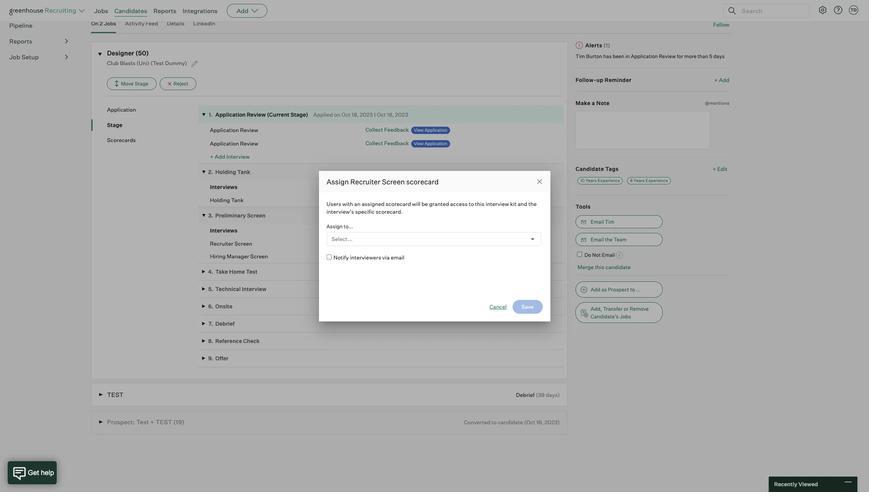 Task type: locate. For each thing, give the bounding box(es) containing it.
2 vertical spatial jobs
[[620, 314, 631, 320]]

request
[[467, 197, 487, 204]]

candidates up pipeline
[[9, 6, 43, 14]]

years right the 10
[[586, 178, 597, 184]]

move
[[121, 81, 134, 87]]

assigned
[[362, 201, 385, 207]]

add inside button
[[591, 287, 600, 293]]

0 horizontal spatial a
[[103, 4, 106, 10]]

0 vertical spatial tim
[[576, 53, 585, 59]]

this down do not email
[[595, 264, 604, 271]]

0 vertical spatial application review
[[210, 127, 258, 133]]

1 vertical spatial reports link
[[9, 37, 68, 46]]

tim up email the team
[[605, 219, 614, 225]]

email the team button
[[576, 233, 663, 246]]

2 assign from the top
[[327, 224, 343, 230]]

Do Not Email checkbox
[[577, 252, 582, 257]]

email up the not
[[591, 237, 604, 243]]

1 horizontal spatial 2023
[[395, 111, 408, 118]]

2 schedule interview link from the top
[[365, 241, 414, 247]]

on
[[91, 20, 98, 27]]

prospect:
[[107, 419, 135, 427]]

0 vertical spatial test
[[107, 391, 123, 399]]

2 experience from the left
[[646, 178, 668, 184]]

interviewers
[[350, 255, 381, 261]]

to right "converted"
[[492, 420, 497, 426]]

collect feedback for 2nd collect feedback link from the top of the page
[[365, 140, 409, 147]]

schedule all link
[[374, 228, 406, 234]]

3. preliminary screen
[[208, 213, 266, 219]]

greenhouse recruiting image
[[9, 6, 79, 15]]

td button
[[847, 4, 860, 16]]

this
[[475, 201, 484, 207], [595, 264, 604, 271]]

0 horizontal spatial 2023
[[360, 111, 373, 118]]

0 vertical spatial a
[[103, 4, 106, 10]]

application link
[[107, 106, 198, 114]]

stage right move on the left top of the page
[[135, 81, 148, 87]]

1 vertical spatial a
[[592, 100, 595, 106]]

0 vertical spatial collect feedback
[[365, 127, 409, 133]]

send
[[418, 197, 431, 204]]

+ up 2.
[[210, 154, 214, 160]]

0 horizontal spatial candidate
[[498, 420, 523, 426]]

1 horizontal spatial a
[[592, 100, 595, 106]]

test up prospect:
[[107, 391, 123, 399]]

1 vertical spatial debrief
[[516, 392, 535, 399]]

+ add link
[[714, 76, 729, 84]]

add button
[[227, 4, 267, 18]]

0 horizontal spatial debrief
[[215, 321, 235, 327]]

email for email the team
[[591, 237, 604, 243]]

1 assign from the top
[[327, 178, 349, 186]]

reports up details
[[153, 7, 176, 15]]

+ for + add
[[714, 77, 718, 83]]

1 schedule interview from the top
[[365, 197, 414, 204]]

view application
[[414, 128, 447, 133], [414, 141, 447, 147]]

0 vertical spatial stage
[[135, 81, 148, 87]]

2. holding tank
[[208, 169, 250, 176]]

1 vertical spatial view
[[414, 141, 424, 147]]

years right 8
[[634, 178, 645, 184]]

2 feedback from the top
[[384, 140, 409, 147]]

feedback for 1st collect feedback link from the top
[[384, 127, 409, 133]]

days
[[713, 53, 725, 59]]

holding tank
[[210, 197, 244, 204]]

0 vertical spatial schedule interview
[[365, 197, 414, 204]]

holding up the "3." at the top left
[[210, 197, 230, 204]]

test
[[246, 269, 257, 275], [136, 419, 149, 427]]

0 horizontal spatial years
[[586, 178, 597, 184]]

0 vertical spatial interviews
[[210, 184, 237, 191]]

4.
[[208, 269, 213, 275]]

recruiter up hiring
[[210, 241, 233, 247]]

0 vertical spatial feedback
[[384, 127, 409, 133]]

+ left (19)
[[150, 419, 154, 427]]

18, right (oct
[[536, 420, 543, 426]]

jobs right 2 at the top left
[[104, 20, 116, 27]]

0 vertical spatial email
[[591, 219, 604, 225]]

tim left burton
[[576, 53, 585, 59]]

oct right |
[[377, 111, 386, 118]]

2 years from the left
[[634, 178, 645, 184]]

5
[[709, 53, 712, 59]]

alerts
[[585, 42, 602, 48]]

follow-up reminder
[[576, 77, 632, 83]]

stage inside button
[[135, 81, 148, 87]]

1 experience from the left
[[598, 178, 620, 184]]

follow
[[713, 21, 729, 28]]

converted
[[464, 420, 490, 426]]

to right access
[[469, 201, 474, 207]]

reports link up details
[[153, 7, 176, 15]]

1 horizontal spatial tim
[[605, 219, 614, 225]]

jobs inside add, transfer or remove candidate's jobs
[[620, 314, 631, 320]]

on
[[334, 111, 340, 118]]

0 vertical spatial schedule interview link
[[365, 197, 414, 204]]

job
[[9, 53, 20, 61]]

+ for + add interview
[[210, 154, 214, 160]]

1 vertical spatial tank
[[231, 197, 244, 204]]

0 vertical spatial this
[[475, 201, 484, 207]]

to
[[469, 201, 474, 207], [630, 287, 635, 293], [492, 420, 497, 426]]

1 2023 from the left
[[360, 111, 373, 118]]

+ edit
[[713, 166, 728, 172]]

1 collect feedback from the top
[[365, 127, 409, 133]]

granted
[[429, 201, 449, 207]]

1 view application link from the top
[[411, 127, 450, 134]]

debrief right 7.
[[215, 321, 235, 327]]

interviews up holding tank
[[210, 184, 237, 191]]

1 horizontal spatial experience
[[646, 178, 668, 184]]

alerts (1)
[[585, 42, 610, 48]]

0 horizontal spatial reports link
[[9, 37, 68, 46]]

screen inside dialog
[[382, 178, 405, 186]]

experience inside 8 years experience link
[[646, 178, 668, 184]]

experience inside 10 years experience link
[[598, 178, 620, 184]]

1 schedule interview link from the top
[[365, 197, 414, 204]]

experience
[[598, 178, 620, 184], [646, 178, 668, 184]]

1 vertical spatial stage
[[107, 122, 122, 128]]

reports down pipeline
[[9, 37, 32, 45]]

review left (current
[[247, 111, 266, 118]]

to left ...
[[630, 287, 635, 293]]

test right home
[[246, 269, 257, 275]]

tank down the "+ add interview"
[[237, 169, 250, 176]]

application
[[631, 53, 658, 59], [107, 106, 136, 113], [215, 111, 246, 118], [210, 127, 239, 133], [425, 128, 447, 133], [210, 140, 239, 147], [425, 141, 447, 147]]

interviews up recruiter screen on the left of the page
[[210, 228, 237, 234]]

email for email tim
[[591, 219, 604, 225]]

reports link up job setup link
[[9, 37, 68, 46]]

schedule interview link down schedule all link at the top left of the page
[[365, 241, 414, 247]]

test left (19)
[[156, 419, 172, 427]]

the inside button
[[605, 237, 613, 243]]

oct right on
[[342, 111, 350, 118]]

0 horizontal spatial recruiter
[[210, 241, 233, 247]]

screen up assigned
[[382, 178, 405, 186]]

add
[[91, 4, 102, 10], [237, 7, 248, 15], [719, 77, 729, 83], [215, 154, 225, 160], [591, 287, 600, 293]]

cancel
[[489, 304, 507, 310]]

application review
[[210, 127, 258, 133], [210, 140, 258, 147]]

more
[[684, 53, 697, 59]]

stage up 'scorecards'
[[107, 122, 122, 128]]

1 vertical spatial view application
[[414, 141, 447, 147]]

scorecards link
[[107, 137, 198, 144]]

candidates link up the pipeline link
[[9, 5, 68, 14]]

2 vertical spatial schedule interview link
[[365, 253, 414, 260]]

+ up the @mentions
[[714, 77, 718, 83]]

years inside 8 years experience link
[[634, 178, 645, 184]]

0 vertical spatial view
[[414, 128, 424, 133]]

0 horizontal spatial to
[[469, 201, 474, 207]]

1.
[[209, 111, 213, 118]]

1 vertical spatial schedule interview link
[[365, 241, 414, 247]]

@mentions
[[705, 100, 729, 106]]

1 vertical spatial scorecard
[[386, 201, 411, 207]]

job setup
[[9, 53, 39, 61]]

18, right |
[[387, 111, 394, 118]]

1 view application from the top
[[414, 128, 447, 133]]

1 vertical spatial collect feedback
[[365, 140, 409, 147]]

collect
[[365, 127, 383, 133], [365, 140, 383, 147]]

1 horizontal spatial candidates
[[114, 7, 147, 15]]

(current
[[267, 111, 289, 118]]

1 vertical spatial recruiter
[[210, 241, 233, 247]]

candidates link up activity
[[114, 7, 147, 15]]

candidate down do not email
[[606, 264, 631, 271]]

2 vertical spatial schedule interview
[[365, 253, 414, 260]]

2 view from the top
[[414, 141, 424, 147]]

0 vertical spatial the
[[528, 201, 537, 207]]

2 horizontal spatial 18,
[[536, 420, 543, 426]]

0 vertical spatial collect feedback link
[[365, 127, 409, 133]]

1 vertical spatial test
[[136, 419, 149, 427]]

0 vertical spatial reports link
[[153, 7, 176, 15]]

email up email the team
[[591, 219, 604, 225]]

schedule interview for recruiter screen
[[365, 241, 414, 247]]

0 vertical spatial reports
[[153, 7, 176, 15]]

2 view application from the top
[[414, 141, 447, 147]]

screen right manager
[[250, 253, 268, 260]]

2 horizontal spatial to
[[630, 287, 635, 293]]

add as prospect to ... button
[[576, 282, 663, 298]]

technical
[[215, 286, 241, 293]]

1 vertical spatial tim
[[605, 219, 614, 225]]

recently viewed
[[774, 482, 818, 488]]

schedule left email on the bottom of page
[[365, 253, 389, 260]]

18, right on
[[352, 111, 359, 118]]

interview right via
[[390, 253, 414, 260]]

candidate left (oct
[[498, 420, 523, 426]]

club
[[107, 60, 119, 66]]

1 years from the left
[[586, 178, 597, 184]]

schedule interview link for screen
[[365, 241, 414, 247]]

reports link
[[153, 7, 176, 15], [9, 37, 68, 46]]

interview down all
[[390, 241, 414, 247]]

1 vertical spatial collect
[[365, 140, 383, 147]]

schedule up scorecard.
[[365, 197, 389, 204]]

scorecard up "send"
[[406, 178, 439, 186]]

0 horizontal spatial tim
[[576, 53, 585, 59]]

collect feedback
[[365, 127, 409, 133], [365, 140, 409, 147]]

0 vertical spatial recruiter
[[350, 178, 380, 186]]

years for 10
[[586, 178, 597, 184]]

1 horizontal spatial years
[[634, 178, 645, 184]]

schedule interview link down "schedule all"
[[365, 253, 414, 260]]

9. offer
[[208, 356, 228, 362]]

schedule left all
[[374, 228, 398, 234]]

0 vertical spatial to
[[469, 201, 474, 207]]

on 2 jobs link
[[91, 20, 116, 31]]

2 2023 from the left
[[395, 111, 408, 118]]

debrief left (39
[[516, 392, 535, 399]]

converted to candidate (oct 18, 2023)
[[464, 420, 560, 426]]

the
[[528, 201, 537, 207], [605, 237, 613, 243]]

dummy)
[[165, 60, 187, 66]]

1 vertical spatial the
[[605, 237, 613, 243]]

8 years experience link
[[627, 177, 671, 185]]

1 horizontal spatial stage
[[135, 81, 148, 87]]

stage link
[[107, 121, 198, 129]]

1. application review (current stage)
[[209, 111, 308, 118]]

2 view application link from the top
[[411, 140, 450, 148]]

assign left "to..." on the top left of page
[[327, 224, 343, 230]]

a for make
[[592, 100, 595, 106]]

screen right preliminary
[[247, 213, 266, 219]]

2 vertical spatial to
[[492, 420, 497, 426]]

None text field
[[576, 111, 711, 150]]

1 vertical spatial application review
[[210, 140, 258, 147]]

applied
[[313, 111, 333, 118]]

test right prospect:
[[136, 419, 149, 427]]

1 feedback from the top
[[384, 127, 409, 133]]

1 vertical spatial feedback
[[384, 140, 409, 147]]

1 horizontal spatial candidate
[[606, 264, 631, 271]]

experience right 8
[[646, 178, 668, 184]]

merge this candidate link
[[578, 264, 631, 271]]

+ inside + add link
[[714, 77, 718, 83]]

has
[[603, 53, 612, 59]]

the right and at the top right
[[528, 201, 537, 207]]

1 vertical spatial reports
[[9, 37, 32, 45]]

interview for 3rd schedule interview "link" from the top of the page
[[390, 253, 414, 260]]

7. debrief
[[208, 321, 235, 327]]

review left for on the right top of the page
[[659, 53, 676, 59]]

the left team
[[605, 237, 613, 243]]

5. technical interview
[[208, 286, 266, 293]]

holding right 2.
[[215, 169, 236, 176]]

on 2 jobs
[[91, 20, 116, 27]]

years inside 10 years experience link
[[586, 178, 597, 184]]

all
[[399, 228, 406, 234]]

add for add a headline
[[91, 4, 102, 10]]

1 horizontal spatial reports link
[[153, 7, 176, 15]]

schedule interview down schedule all link at the top left of the page
[[365, 241, 414, 247]]

screen up hiring manager screen
[[235, 241, 252, 247]]

feedback for 2nd collect feedback link from the top of the page
[[384, 140, 409, 147]]

0 vertical spatial view application
[[414, 128, 447, 133]]

assign
[[327, 178, 349, 186], [327, 224, 343, 230]]

assign up users
[[327, 178, 349, 186]]

10 years experience link
[[578, 177, 623, 185]]

1 vertical spatial view application link
[[411, 140, 450, 148]]

2023 right |
[[395, 111, 408, 118]]

tank up 3. preliminary screen
[[231, 197, 244, 204]]

move stage
[[121, 81, 148, 87]]

schedule interview link up scorecard.
[[365, 197, 414, 204]]

a left headline
[[103, 4, 106, 10]]

1 horizontal spatial recruiter
[[350, 178, 380, 186]]

add for add
[[237, 7, 248, 15]]

email inside button
[[591, 219, 604, 225]]

+ left 'edit'
[[713, 166, 716, 172]]

this left interview
[[475, 201, 484, 207]]

(50)
[[135, 49, 149, 57]]

scorecard up scorecard.
[[386, 201, 411, 207]]

1 collect feedback link from the top
[[365, 127, 409, 133]]

1 vertical spatial candidate
[[498, 420, 523, 426]]

collect feedback link
[[365, 127, 409, 133], [365, 140, 409, 147]]

team
[[614, 237, 627, 243]]

0 vertical spatial collect
[[365, 127, 383, 133]]

debrief
[[215, 321, 235, 327], [516, 392, 535, 399]]

1 application review from the top
[[210, 127, 258, 133]]

1 horizontal spatial test
[[246, 269, 257, 275]]

1 vertical spatial schedule interview
[[365, 241, 414, 247]]

a
[[103, 4, 106, 10], [592, 100, 595, 106]]

interview up scorecard.
[[390, 197, 414, 204]]

2 collect feedback from the top
[[365, 140, 409, 147]]

assign recruiter screen scorecard dialog
[[319, 171, 550, 322]]

follow link
[[713, 21, 729, 28]]

email right the not
[[602, 252, 615, 258]]

application review up the "+ add interview"
[[210, 140, 258, 147]]

1 vertical spatial test
[[156, 419, 172, 427]]

1 horizontal spatial oct
[[377, 111, 386, 118]]

0 vertical spatial candidate
[[606, 264, 631, 271]]

2023 left |
[[360, 111, 373, 118]]

1 horizontal spatial the
[[605, 237, 613, 243]]

schedule interview link
[[365, 197, 414, 204], [365, 241, 414, 247], [365, 253, 414, 260]]

club blasts (uni) (test dummy)
[[107, 60, 188, 66]]

0 vertical spatial assign
[[327, 178, 349, 186]]

1 vertical spatial email
[[591, 237, 604, 243]]

email inside button
[[591, 237, 604, 243]]

1 vertical spatial collect feedback link
[[365, 140, 409, 147]]

experience down tags
[[598, 178, 620, 184]]

18,
[[352, 111, 359, 118], [387, 111, 394, 118], [536, 420, 543, 426]]

0 horizontal spatial this
[[475, 201, 484, 207]]

jobs down or
[[620, 314, 631, 320]]

oct
[[342, 111, 350, 118], [377, 111, 386, 118]]

candidate
[[606, 264, 631, 271], [498, 420, 523, 426]]

schedule interview down "schedule all"
[[365, 253, 414, 260]]

recruiter up assigned
[[350, 178, 380, 186]]

0 vertical spatial test
[[246, 269, 257, 275]]

candidates up activity
[[114, 7, 147, 15]]

0 horizontal spatial oct
[[342, 111, 350, 118]]

application review up + add interview link
[[210, 127, 258, 133]]

2 application review from the top
[[210, 140, 258, 147]]

view application for 1st collect feedback link from the top
[[414, 128, 447, 133]]

tools
[[576, 204, 591, 210]]

1 horizontal spatial this
[[595, 264, 604, 271]]

1 horizontal spatial candidates link
[[114, 7, 147, 15]]

add inside popup button
[[237, 7, 248, 15]]

stage
[[135, 81, 148, 87], [107, 122, 122, 128]]

+ inside + edit 'link'
[[713, 166, 716, 172]]

schedule up notify interviewers via email
[[365, 241, 389, 247]]

1 vertical spatial assign
[[327, 224, 343, 230]]

0 horizontal spatial candidates link
[[9, 5, 68, 14]]

this inside users with an assigned scorecard will be granted access to this interview kit and the interview's specific scorecard.
[[475, 201, 484, 207]]

Search text field
[[740, 5, 802, 16]]

reports
[[153, 7, 176, 15], [9, 37, 32, 45]]

assign for assign to...
[[327, 224, 343, 230]]

0 vertical spatial view application link
[[411, 127, 450, 134]]

jobs up 2 at the top left
[[94, 7, 108, 15]]

a left note
[[592, 100, 595, 106]]

email tim button
[[576, 215, 663, 229]]

1 view from the top
[[414, 128, 424, 133]]

0 vertical spatial scorecard
[[406, 178, 439, 186]]

2 schedule interview from the top
[[365, 241, 414, 247]]

schedule interview up scorecard.
[[365, 197, 414, 204]]

recently
[[774, 482, 797, 488]]

details
[[167, 20, 185, 27]]



Task type: describe. For each thing, give the bounding box(es) containing it.
activity feed link
[[125, 20, 158, 31]]

candidate for to
[[498, 420, 523, 426]]

a for add
[[103, 4, 106, 10]]

2 collect from the top
[[365, 140, 383, 147]]

days)
[[546, 392, 560, 399]]

and
[[518, 201, 527, 207]]

td
[[851, 7, 857, 13]]

+ add interview
[[210, 154, 250, 160]]

pipeline link
[[9, 21, 68, 30]]

1 vertical spatial jobs
[[104, 20, 116, 27]]

merge this candidate
[[578, 264, 631, 271]]

reject
[[174, 81, 188, 87]]

scorecard inside users with an assigned scorecard will be granted access to this interview kit and the interview's specific scorecard.
[[386, 201, 411, 207]]

scorecards
[[107, 137, 136, 144]]

0 vertical spatial debrief
[[215, 321, 235, 327]]

take
[[215, 269, 228, 275]]

reject button
[[160, 78, 197, 90]]

email
[[391, 255, 404, 261]]

0 vertical spatial holding
[[215, 169, 236, 176]]

screen for preliminary
[[247, 213, 266, 219]]

cancel link
[[489, 303, 507, 311]]

onsite
[[215, 304, 232, 310]]

7.
[[208, 321, 213, 327]]

9.
[[208, 356, 213, 362]]

to inside add as prospect to ... button
[[630, 287, 635, 293]]

2 vertical spatial email
[[602, 252, 615, 258]]

merge
[[578, 264, 594, 271]]

up
[[596, 77, 603, 83]]

screen for manager
[[250, 253, 268, 260]]

+ edit link
[[711, 164, 729, 174]]

activity feed
[[125, 20, 158, 27]]

recruiter screen
[[210, 241, 252, 247]]

hiring manager screen
[[210, 253, 268, 260]]

than
[[698, 53, 708, 59]]

schedule interview link for tank
[[365, 197, 414, 204]]

interview's
[[327, 208, 354, 215]]

2.
[[208, 169, 213, 176]]

integrations
[[183, 7, 218, 15]]

+ for + edit
[[713, 166, 716, 172]]

5.
[[208, 286, 213, 293]]

via
[[382, 255, 390, 261]]

prospect: test + test (19)
[[107, 419, 184, 427]]

reports link for job setup link
[[9, 37, 68, 46]]

interview for schedule interview "link" for tank
[[390, 197, 414, 204]]

email the team
[[591, 237, 627, 243]]

candidate for this
[[606, 264, 631, 271]]

applied on  oct 18, 2023 | oct 18, 2023
[[313, 111, 408, 118]]

reminder
[[605, 77, 632, 83]]

experience for 10 years experience
[[598, 178, 620, 184]]

experience for 8 years experience
[[646, 178, 668, 184]]

assign for assign recruiter screen scorecard
[[327, 178, 349, 186]]

job setup link
[[9, 53, 68, 62]]

1 horizontal spatial test
[[156, 419, 172, 427]]

reports link for integrations link
[[153, 7, 176, 15]]

preliminary
[[215, 213, 246, 219]]

candidate tags
[[576, 166, 619, 172]]

0 horizontal spatial candidates
[[9, 6, 43, 14]]

1 collect from the top
[[365, 127, 383, 133]]

add, transfer or remove candidate's jobs button
[[576, 303, 663, 324]]

do not email
[[584, 252, 615, 258]]

be
[[422, 201, 428, 207]]

2 interviews from the top
[[210, 228, 237, 234]]

with
[[342, 201, 353, 207]]

self-
[[432, 197, 443, 204]]

6. onsite
[[208, 304, 232, 310]]

@mentions link
[[705, 100, 729, 107]]

interview down home
[[242, 286, 266, 293]]

prospect
[[608, 287, 629, 293]]

1 vertical spatial holding
[[210, 197, 230, 204]]

1 horizontal spatial reports
[[153, 7, 176, 15]]

view for view application link corresponding to 1st collect feedback link from the top
[[414, 128, 424, 133]]

1 horizontal spatial to
[[492, 420, 497, 426]]

interview for schedule interview "link" for screen
[[390, 241, 414, 247]]

application review for 2nd collect feedback link from the top of the page
[[210, 140, 258, 147]]

(test
[[151, 60, 164, 66]]

view application link for 1st collect feedback link from the top
[[411, 127, 450, 134]]

edit
[[717, 166, 728, 172]]

2 oct from the left
[[377, 111, 386, 118]]

application review for 1st collect feedback link from the top
[[210, 127, 258, 133]]

hiring
[[210, 253, 226, 260]]

(39
[[536, 392, 545, 399]]

tim burton has been in application review for more than 5 days
[[576, 53, 725, 59]]

integrations link
[[183, 7, 218, 15]]

home
[[229, 269, 245, 275]]

to inside users with an assigned scorecard will be granted access to this interview kit and the interview's specific scorecard.
[[469, 201, 474, 207]]

Notify interviewers via email checkbox
[[327, 255, 332, 260]]

notify interviewers via email
[[333, 255, 404, 261]]

add a headline
[[91, 4, 129, 10]]

configure image
[[818, 5, 827, 15]]

the inside users with an assigned scorecard will be granted access to this interview kit and the interview's specific scorecard.
[[528, 201, 537, 207]]

0 horizontal spatial 18,
[[352, 111, 359, 118]]

stage)
[[291, 111, 308, 118]]

schedule interview for holding tank
[[365, 197, 414, 204]]

+ add
[[714, 77, 729, 83]]

add as prospect to ...
[[591, 287, 641, 293]]

review up the "+ add interview"
[[240, 140, 258, 147]]

candidate
[[576, 166, 604, 172]]

interview up 2. holding tank
[[226, 154, 250, 160]]

will
[[412, 201, 420, 207]]

1 horizontal spatial 18,
[[387, 111, 394, 118]]

10 years experience
[[580, 178, 620, 184]]

0 vertical spatial jobs
[[94, 7, 108, 15]]

designer (50)
[[107, 49, 149, 57]]

td button
[[849, 5, 858, 15]]

8. reference check
[[208, 338, 260, 345]]

blasts
[[120, 60, 135, 66]]

screen for recruiter
[[382, 178, 405, 186]]

jobs link
[[94, 7, 108, 15]]

8.
[[208, 338, 213, 345]]

collect feedback for 1st collect feedback link from the top
[[365, 127, 409, 133]]

review down the 1. application review (current stage)
[[240, 127, 258, 133]]

3 schedule interview link from the top
[[365, 253, 414, 260]]

tim inside button
[[605, 219, 614, 225]]

add for add as prospect to ...
[[591, 287, 600, 293]]

setup
[[21, 53, 39, 61]]

view application for 2nd collect feedback link from the top of the page
[[414, 141, 447, 147]]

+ add interview link
[[210, 154, 250, 160]]

been
[[613, 53, 624, 59]]

reference
[[215, 338, 242, 345]]

recruiter inside dialog
[[350, 178, 380, 186]]

an
[[354, 201, 361, 207]]

view application link for 2nd collect feedback link from the top of the page
[[411, 140, 450, 148]]

remove
[[630, 306, 649, 312]]

assign to...
[[327, 224, 353, 230]]

manager
[[227, 253, 249, 260]]

2
[[100, 20, 103, 27]]

details link
[[167, 20, 185, 31]]

(19)
[[173, 419, 184, 427]]

1 oct from the left
[[342, 111, 350, 118]]

note
[[596, 100, 610, 106]]

add, transfer or remove candidate's jobs
[[591, 306, 649, 320]]

0 vertical spatial tank
[[237, 169, 250, 176]]

1 interviews from the top
[[210, 184, 237, 191]]

email tim
[[591, 219, 614, 225]]

3 schedule interview from the top
[[365, 253, 414, 260]]

view for 2nd collect feedback link from the top of the page's view application link
[[414, 141, 424, 147]]

debrief (39 days)
[[516, 392, 560, 399]]

0 horizontal spatial test
[[136, 419, 149, 427]]

years for 8
[[634, 178, 645, 184]]

0 horizontal spatial test
[[107, 391, 123, 399]]

2 collect feedback link from the top
[[365, 140, 409, 147]]

1 vertical spatial this
[[595, 264, 604, 271]]

10
[[580, 178, 585, 184]]

0 horizontal spatial stage
[[107, 122, 122, 128]]



Task type: vqa. For each thing, say whether or not it's contained in the screenshot.
first 2023
yes



